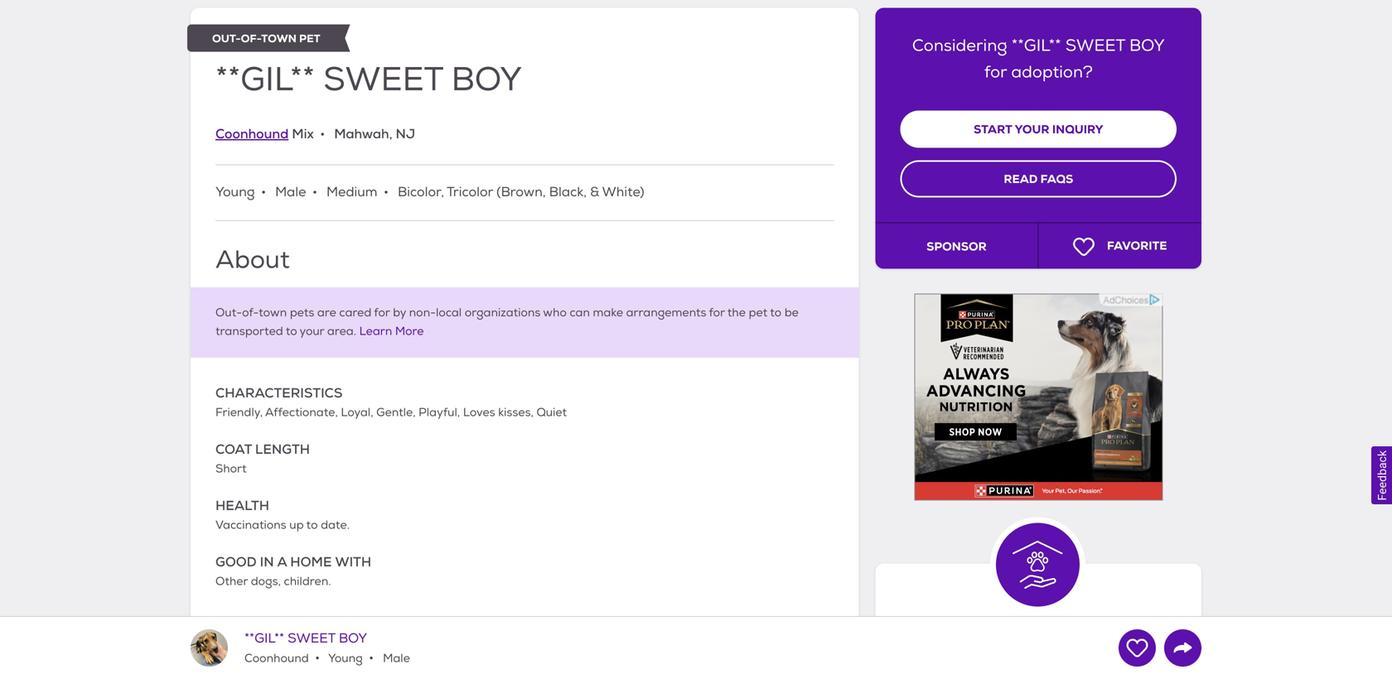 Task type: locate. For each thing, give the bounding box(es) containing it.
to left be
[[770, 306, 782, 320]]

town for pets
[[259, 306, 287, 320]]

creature comforts cc link
[[893, 621, 1186, 653]]

advertisement region
[[915, 294, 1164, 501]]

for
[[985, 62, 1008, 83], [374, 306, 390, 320], [709, 306, 725, 320]]

date.
[[321, 519, 350, 533]]

transported
[[216, 325, 283, 339]]

out-
[[212, 31, 241, 46], [216, 306, 242, 320]]

boy inside considering       **gil** sweet boy for adoption?
[[1130, 35, 1166, 56]]

bicolor
[[398, 184, 441, 201]]

1 vertical spatial of-
[[242, 306, 259, 320]]

(brown,
[[497, 184, 546, 201]]

**gil** sweet boy down children.
[[245, 631, 367, 647]]

out-of-town pets are cared for by non-local organizations who can make arrangements for the pet to be transported to your area.
[[216, 306, 799, 339]]

0 vertical spatial to
[[770, 306, 782, 320]]

0 vertical spatial pet
[[299, 31, 321, 46]]

kisses,
[[498, 406, 534, 420]]

town
[[261, 31, 297, 46], [259, 306, 287, 320]]

**gil** right **gil** sweet boy icon
[[245, 631, 284, 647]]

your
[[1015, 122, 1050, 137]]

boy
[[1130, 35, 1166, 56], [452, 59, 523, 101], [339, 631, 367, 647]]

1 horizontal spatial for
[[709, 306, 725, 320]]

health
[[216, 497, 269, 515]]

adoption?
[[1012, 62, 1094, 83]]

home
[[290, 554, 332, 571]]

2 vertical spatial **gil**
[[245, 631, 284, 647]]

male
[[275, 184, 306, 201], [380, 652, 410, 666]]

1 horizontal spatial male
[[380, 652, 410, 666]]

pet
[[299, 31, 321, 46], [749, 306, 768, 320]]

to inside health vaccinations up to date.
[[306, 519, 318, 533]]

up
[[290, 519, 304, 533]]

2 horizontal spatial for
[[985, 62, 1008, 83]]

1 vertical spatial coonhound
[[245, 652, 309, 666]]

bicolor , tricolor (brown, black, & white)
[[398, 184, 645, 201]]

1 vertical spatial male
[[380, 652, 410, 666]]

out- for out-of-town pets are cared for by non-local organizations who can make arrangements for the pet to be transported to your area.
[[216, 306, 242, 320]]

0 vertical spatial town
[[261, 31, 297, 46]]

town inside out-of-town pets are cared for by non-local organizations who can make arrangements for the pet to be transported to your area.
[[259, 306, 287, 320]]

0 vertical spatial **gil**
[[1012, 35, 1062, 56]]

0 vertical spatial sweet
[[1066, 35, 1126, 56]]

coonhound for coonhound
[[245, 652, 309, 666]]

out- inside out-of-town pets are cared for by non-local organizations who can make arrangements for the pet to be transported to your area.
[[216, 306, 242, 320]]

male inside pet physical characteristics "element"
[[275, 184, 306, 201]]

sweet down children.
[[288, 631, 336, 647]]

sweet up mahwah, nj
[[324, 59, 443, 101]]

to right the 'up'
[[306, 519, 318, 533]]

dogs,
[[251, 575, 281, 589]]

characteristics
[[216, 385, 343, 402]]

**gil**
[[1012, 35, 1062, 56], [216, 59, 315, 101], [245, 631, 284, 647]]

mahwah, nj
[[334, 125, 415, 143]]

loves
[[463, 406, 496, 420]]

read faqs link
[[901, 160, 1177, 198]]

sweet up adoption?
[[1066, 35, 1126, 56]]

to left your
[[286, 325, 297, 339]]

**gil** down out-of-town pet
[[216, 59, 315, 101]]

1 vertical spatial **gil** sweet boy
[[245, 631, 367, 647]]

2 horizontal spatial boy
[[1130, 35, 1166, 56]]

favorite
[[1108, 238, 1168, 254]]

0 horizontal spatial pet
[[299, 31, 321, 46]]

local
[[436, 306, 462, 320]]

about
[[216, 245, 290, 276]]

coonhound right petfinder alert image
[[245, 652, 309, 666]]

0 vertical spatial coonhound
[[216, 125, 289, 143]]

1 vertical spatial town
[[259, 306, 287, 320]]

0 horizontal spatial male
[[275, 184, 306, 201]]

mix
[[292, 125, 314, 143]]

2 vertical spatial boy
[[339, 631, 367, 647]]

0 horizontal spatial young
[[216, 184, 255, 201]]

of- inside out-of-town pets are cared for by non-local organizations who can make arrangements for the pet to be transported to your area.
[[242, 306, 259, 320]]

young
[[216, 184, 255, 201], [326, 652, 363, 666]]

1 horizontal spatial pet
[[749, 306, 768, 320]]

0 vertical spatial of-
[[241, 31, 261, 46]]

learn more link
[[360, 325, 424, 339]]

coonhound left mix
[[216, 125, 289, 143]]

0 vertical spatial **gil** sweet boy
[[216, 59, 523, 101]]

read
[[1004, 172, 1038, 187]]

1 vertical spatial out-
[[216, 306, 242, 320]]

2 vertical spatial to
[[306, 519, 318, 533]]

petfinder alert image
[[216, 666, 234, 680]]

sponsor
[[927, 239, 987, 254]]

sweet
[[1066, 35, 1126, 56], [324, 59, 443, 101], [288, 631, 336, 647]]

to
[[770, 306, 782, 320], [286, 325, 297, 339], [306, 519, 318, 533]]

**gil** up adoption?
[[1012, 35, 1062, 56]]

out- for out-of-town pet
[[212, 31, 241, 46]]

2 vertical spatial sweet
[[288, 631, 336, 647]]

0 horizontal spatial boy
[[339, 631, 367, 647]]

sweet inside considering       **gil** sweet boy for adoption?
[[1066, 35, 1126, 56]]

of- for out-of-town pets are cared for by non-local organizations who can make arrangements for the pet to be transported to your area.
[[242, 306, 259, 320]]

of-
[[241, 31, 261, 46], [242, 306, 259, 320]]

for left by
[[374, 306, 390, 320]]

more
[[395, 325, 424, 339]]

length
[[255, 441, 310, 458]]

0 vertical spatial male
[[275, 184, 306, 201]]

are
[[317, 306, 336, 320]]

sponsor button
[[876, 223, 1039, 269]]

1 vertical spatial pet
[[749, 306, 768, 320]]

**gil** sweet boy
[[216, 59, 523, 101], [245, 631, 367, 647]]

sweet for young
[[288, 631, 336, 647]]

for down considering
[[985, 62, 1008, 83]]

cc
[[1138, 621, 1173, 653]]

start
[[974, 122, 1013, 137]]

read faqs
[[1004, 172, 1074, 187]]

1 vertical spatial **gil**
[[216, 59, 315, 101]]

boy for mahwah, nj
[[452, 59, 523, 101]]

**gil** sweet boy up mahwah, at top left
[[216, 59, 523, 101]]

1 vertical spatial to
[[286, 325, 297, 339]]

1 horizontal spatial boy
[[452, 59, 523, 101]]

organizations
[[465, 306, 541, 320]]

0 vertical spatial boy
[[1130, 35, 1166, 56]]

0 vertical spatial out-
[[212, 31, 241, 46]]

1 horizontal spatial to
[[306, 519, 318, 533]]

1 vertical spatial sweet
[[324, 59, 443, 101]]

for left the
[[709, 306, 725, 320]]

affectionate,
[[265, 406, 338, 420]]

sweet for mahwah, nj
[[324, 59, 443, 101]]

coonhound
[[216, 125, 289, 143], [245, 652, 309, 666]]

coonhound mix
[[216, 125, 314, 143]]

1 horizontal spatial young
[[326, 652, 363, 666]]

considering
[[913, 35, 1008, 56]]

in
[[260, 554, 274, 571]]

0 vertical spatial young
[[216, 184, 255, 201]]

who
[[543, 306, 567, 320]]

inquiry
[[1053, 122, 1104, 137]]

vaccinations
[[216, 519, 287, 533]]

make
[[593, 306, 624, 320]]

**gil** sweet boy image
[[191, 630, 228, 667]]

2 horizontal spatial to
[[770, 306, 782, 320]]

coonhound inside pet type element
[[216, 125, 289, 143]]

good in a home with other dogs, children.
[[216, 554, 372, 589]]

coat length short
[[216, 441, 310, 477]]

friendly,
[[216, 406, 263, 420]]

good
[[216, 554, 257, 571]]

1 vertical spatial boy
[[452, 59, 523, 101]]

boy for young
[[339, 631, 367, 647]]

1 vertical spatial young
[[326, 652, 363, 666]]



Task type: vqa. For each thing, say whether or not it's contained in the screenshot.
the Rupert, adoptable Cat, Kitten Male Domestic Short Hair, 1 mile away, Out-of-town pet. image on the bottom
no



Task type: describe. For each thing, give the bounding box(es) containing it.
**gil** for young
[[245, 631, 284, 647]]

health vaccinations up to date.
[[216, 497, 350, 533]]

cared
[[339, 306, 372, 320]]

out-of-town pet
[[212, 31, 321, 46]]

learn more
[[360, 325, 424, 339]]

learn
[[360, 325, 392, 339]]

mahwah,
[[334, 125, 393, 143]]

non-
[[409, 306, 436, 320]]

white)
[[602, 184, 645, 201]]

a
[[277, 554, 287, 571]]

characteristics friendly, affectionate, loyal, gentle, playful, loves kisses, quiet
[[216, 385, 567, 420]]

**gil** inside considering       **gil** sweet boy for adoption?
[[1012, 35, 1062, 56]]

loyal,
[[341, 406, 374, 420]]

coonhound link
[[216, 125, 289, 143]]

black,
[[550, 184, 587, 201]]

**gil** sweet boy for mahwah, nj
[[216, 59, 523, 101]]

gentle,
[[377, 406, 416, 420]]

**gil** for mahwah, nj
[[216, 59, 315, 101]]

playful,
[[419, 406, 460, 420]]

the
[[728, 306, 746, 320]]

start your inquiry
[[974, 122, 1104, 137]]

young inside pet physical characteristics "element"
[[216, 184, 255, 201]]

area.
[[327, 325, 357, 339]]

town for pet
[[261, 31, 297, 46]]

nj
[[396, 125, 415, 143]]

by
[[393, 306, 406, 320]]

quiet
[[537, 406, 567, 420]]

&
[[591, 184, 600, 201]]

pets
[[290, 306, 315, 320]]

0 horizontal spatial for
[[374, 306, 390, 320]]

pet type element
[[216, 123, 415, 145]]

can
[[570, 306, 590, 320]]

,
[[441, 184, 444, 201]]

tricolor
[[447, 184, 493, 201]]

comforts
[[1020, 621, 1132, 653]]

**gil** sweet boy for young
[[245, 631, 367, 647]]

creature
[[906, 621, 1013, 653]]

0 horizontal spatial to
[[286, 325, 297, 339]]

coonhound for coonhound mix
[[216, 125, 289, 143]]

your
[[300, 325, 324, 339]]

arrangements
[[627, 306, 707, 320]]

with
[[335, 554, 372, 571]]

be
[[785, 306, 799, 320]]

favorite button
[[1039, 223, 1202, 269]]

pet physical characteristics element
[[216, 182, 835, 203]]

pet inside out-of-town pets are cared for by non-local organizations who can make arrangements for the pet to be transported to your area.
[[749, 306, 768, 320]]

other
[[216, 575, 248, 589]]

coat
[[216, 441, 252, 458]]

start your inquiry link
[[901, 111, 1177, 148]]

faqs
[[1041, 172, 1074, 187]]

children.
[[284, 575, 331, 589]]

short
[[216, 462, 247, 477]]

creature comforts cc
[[906, 621, 1173, 653]]

of- for out-of-town pet
[[241, 31, 261, 46]]

for inside considering       **gil** sweet boy for adoption?
[[985, 62, 1008, 83]]

considering       **gil** sweet boy for adoption?
[[913, 35, 1166, 83]]

medium
[[327, 184, 378, 201]]



